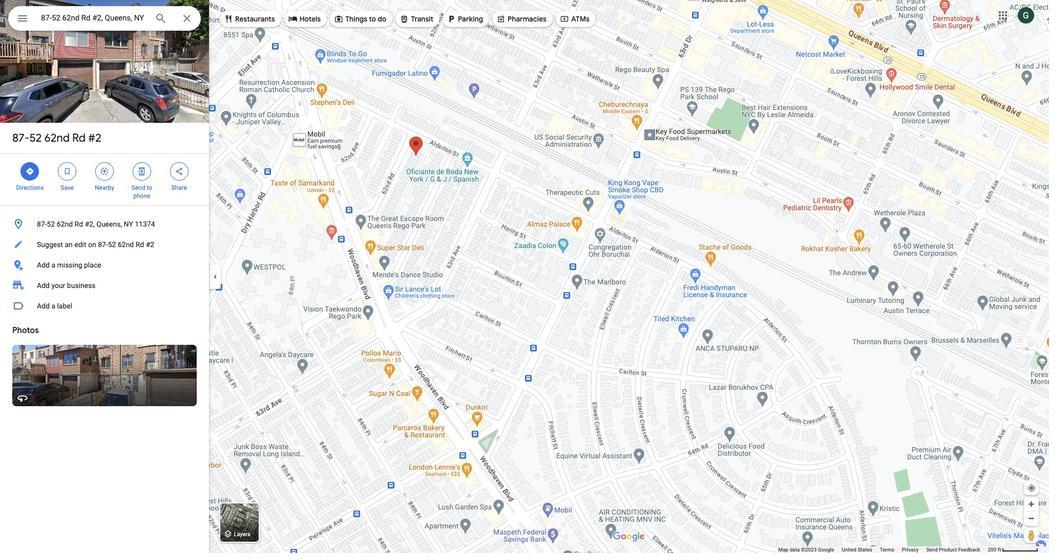 Task type: describe. For each thing, give the bounding box(es) containing it.
google account: greg robinson  
(robinsongreg175@gmail.com) image
[[1018, 7, 1034, 23]]

nearby
[[95, 184, 114, 192]]

states
[[858, 548, 872, 553]]

your
[[51, 282, 65, 290]]

 restaurants
[[224, 13, 275, 25]]

to inside send to phone
[[147, 184, 152, 192]]

label
[[57, 302, 72, 310]]

87-52 62nd rd #2
[[12, 131, 101, 146]]

87-52 62nd Rd #2, Queens, NY 11374 field
[[8, 6, 201, 31]]

show your location image
[[1027, 484, 1036, 493]]

transit
[[411, 14, 433, 24]]

add your business link
[[0, 276, 209, 296]]

actions for 87-52 62nd rd #2 region
[[0, 154, 209, 205]]

200 ft
[[988, 548, 1001, 553]]

suggest
[[37, 241, 63, 249]]

 pharmacies
[[496, 13, 547, 25]]

rd inside suggest an edit on 87-52 62nd rd #2 button
[[136, 241, 144, 249]]

an
[[65, 241, 73, 249]]

privacy
[[902, 548, 919, 553]]

google
[[818, 548, 834, 553]]

 search field
[[8, 6, 201, 33]]

zoom out image
[[1028, 515, 1035, 523]]


[[63, 166, 72, 177]]

share
[[171, 184, 187, 192]]

52 for 87-52 62nd rd #2, queens, ny 11374
[[47, 220, 55, 229]]

send to phone
[[131, 184, 152, 200]]

87-52 62nd rd #2 main content
[[0, 0, 209, 554]]

google maps element
[[0, 0, 1049, 554]]


[[25, 166, 35, 177]]

parking
[[458, 14, 483, 24]]

ny
[[124, 220, 133, 229]]

united
[[842, 548, 857, 553]]

200
[[988, 548, 997, 553]]


[[400, 13, 409, 25]]

©2023
[[801, 548, 817, 553]]

photos
[[12, 326, 39, 336]]

 things to do
[[334, 13, 386, 25]]

2 vertical spatial 87-
[[98, 241, 108, 249]]

rd for #2
[[72, 131, 86, 146]]

zoom in image
[[1028, 501, 1035, 509]]


[[224, 13, 233, 25]]

phone
[[133, 193, 150, 200]]

87-52 62nd rd #2, queens, ny 11374 button
[[0, 214, 209, 235]]

pharmacies
[[508, 14, 547, 24]]

product
[[939, 548, 957, 553]]

privacy button
[[902, 547, 919, 554]]


[[288, 13, 298, 25]]

directions
[[16, 184, 44, 192]]

#2 inside button
[[146, 241, 154, 249]]

business
[[67, 282, 96, 290]]

queens,
[[96, 220, 122, 229]]

footer inside google maps element
[[778, 547, 988, 554]]

save
[[61, 184, 74, 192]]

a for label
[[51, 302, 55, 310]]

terms
[[880, 548, 894, 553]]

place
[[84, 261, 101, 269]]

feedback
[[958, 548, 980, 553]]

add for add a label
[[37, 302, 50, 310]]

200 ft button
[[988, 548, 1039, 553]]

show street view coverage image
[[1024, 528, 1039, 544]]

#2,
[[85, 220, 95, 229]]

data
[[790, 548, 800, 553]]

87- for 87-52 62nd rd #2
[[12, 131, 29, 146]]


[[560, 13, 569, 25]]

rd for #2,
[[75, 220, 83, 229]]



Task type: locate. For each thing, give the bounding box(es) containing it.
52 right on
[[108, 241, 116, 249]]

add a missing place
[[37, 261, 101, 269]]

87- up suggest
[[37, 220, 47, 229]]

62nd up 
[[44, 131, 70, 146]]

62nd
[[44, 131, 70, 146], [57, 220, 73, 229], [118, 241, 134, 249]]

2 horizontal spatial 52
[[108, 241, 116, 249]]

rd
[[72, 131, 86, 146], [75, 220, 83, 229], [136, 241, 144, 249]]

2 vertical spatial 62nd
[[118, 241, 134, 249]]

87-
[[12, 131, 29, 146], [37, 220, 47, 229], [98, 241, 108, 249]]

collapse side panel image
[[210, 271, 221, 283]]

terms button
[[880, 547, 894, 554]]

52
[[29, 131, 42, 146], [47, 220, 55, 229], [108, 241, 116, 249]]

0 vertical spatial 62nd
[[44, 131, 70, 146]]

1 add from the top
[[37, 261, 50, 269]]


[[100, 166, 109, 177]]

add for add a missing place
[[37, 261, 50, 269]]

ft
[[998, 548, 1001, 553]]

none field inside 87-52 62nd rd #2, queens, ny 11374 field
[[41, 12, 147, 24]]

map
[[778, 548, 789, 553]]

send
[[131, 184, 145, 192], [926, 548, 938, 553]]

0 vertical spatial #2
[[88, 131, 101, 146]]

a inside add a label button
[[51, 302, 55, 310]]

0 vertical spatial send
[[131, 184, 145, 192]]

 atms
[[560, 13, 590, 25]]

add left label
[[37, 302, 50, 310]]

restaurants
[[235, 14, 275, 24]]

 parking
[[447, 13, 483, 25]]

rd up actions for 87-52 62nd rd #2 region
[[72, 131, 86, 146]]

add left the your
[[37, 282, 50, 290]]

suggest an edit on 87-52 62nd rd #2 button
[[0, 235, 209, 255]]

1 vertical spatial send
[[926, 548, 938, 553]]

#2
[[88, 131, 101, 146], [146, 241, 154, 249]]

things
[[345, 14, 367, 24]]

add a label button
[[0, 296, 209, 317]]

52 for 87-52 62nd rd #2
[[29, 131, 42, 146]]

rd down 11374
[[136, 241, 144, 249]]

1 vertical spatial a
[[51, 302, 55, 310]]

0 vertical spatial rd
[[72, 131, 86, 146]]


[[447, 13, 456, 25]]

0 horizontal spatial 87-
[[12, 131, 29, 146]]

1 vertical spatial 62nd
[[57, 220, 73, 229]]

1 vertical spatial rd
[[75, 220, 83, 229]]

62nd up an
[[57, 220, 73, 229]]

send for send product feedback
[[926, 548, 938, 553]]

atms
[[571, 14, 590, 24]]


[[16, 11, 29, 26]]

footer containing map data ©2023 google
[[778, 547, 988, 554]]

0 horizontal spatial send
[[131, 184, 145, 192]]

0 vertical spatial to
[[369, 14, 376, 24]]

3 add from the top
[[37, 302, 50, 310]]

layers
[[234, 532, 250, 539]]

 hotels
[[288, 13, 321, 25]]

87- for 87-52 62nd rd #2, queens, ny 11374
[[37, 220, 47, 229]]

rd inside 87-52 62nd rd #2, queens, ny 11374 button
[[75, 220, 83, 229]]


[[334, 13, 343, 25]]

1 vertical spatial 87-
[[37, 220, 47, 229]]

add
[[37, 261, 50, 269], [37, 282, 50, 290], [37, 302, 50, 310]]

#2 up the 
[[88, 131, 101, 146]]

1 vertical spatial #2
[[146, 241, 154, 249]]

hotels
[[300, 14, 321, 24]]

2 vertical spatial 52
[[108, 241, 116, 249]]

add inside add a label button
[[37, 302, 50, 310]]

2 vertical spatial add
[[37, 302, 50, 310]]

0 horizontal spatial #2
[[88, 131, 101, 146]]

11374
[[135, 220, 155, 229]]

add down suggest
[[37, 261, 50, 269]]

suggest an edit on 87-52 62nd rd #2
[[37, 241, 154, 249]]

None field
[[41, 12, 147, 24]]

1 horizontal spatial send
[[926, 548, 938, 553]]

add for add your business
[[37, 282, 50, 290]]

1 a from the top
[[51, 261, 55, 269]]

to left do
[[369, 14, 376, 24]]

a
[[51, 261, 55, 269], [51, 302, 55, 310]]

1 vertical spatial to
[[147, 184, 152, 192]]

62nd down ny
[[118, 241, 134, 249]]

2 a from the top
[[51, 302, 55, 310]]

do
[[378, 14, 386, 24]]

a inside "add a missing place" button
[[51, 261, 55, 269]]

0 vertical spatial 87-
[[12, 131, 29, 146]]

missing
[[57, 261, 82, 269]]

a left 'missing'
[[51, 261, 55, 269]]

on
[[88, 241, 96, 249]]

#2 down 11374
[[146, 241, 154, 249]]

send product feedback
[[926, 548, 980, 553]]

87-52 62nd rd #2, queens, ny 11374
[[37, 220, 155, 229]]

62nd for #2,
[[57, 220, 73, 229]]

map data ©2023 google
[[778, 548, 834, 553]]

a left label
[[51, 302, 55, 310]]

87- right on
[[98, 241, 108, 249]]

1 vertical spatial add
[[37, 282, 50, 290]]

0 horizontal spatial to
[[147, 184, 152, 192]]

add inside "add a missing place" button
[[37, 261, 50, 269]]

1 horizontal spatial 87-
[[37, 220, 47, 229]]

0 vertical spatial add
[[37, 261, 50, 269]]

1 horizontal spatial 52
[[47, 220, 55, 229]]

62nd for #2
[[44, 131, 70, 146]]

send up phone
[[131, 184, 145, 192]]

 transit
[[400, 13, 433, 25]]

united states
[[842, 548, 872, 553]]

2 vertical spatial rd
[[136, 241, 144, 249]]

52 up the 
[[29, 131, 42, 146]]

a for missing
[[51, 261, 55, 269]]

to up phone
[[147, 184, 152, 192]]


[[137, 166, 146, 177]]

0 vertical spatial 52
[[29, 131, 42, 146]]

2 horizontal spatial 87-
[[98, 241, 108, 249]]

send inside button
[[926, 548, 938, 553]]

0 horizontal spatial 52
[[29, 131, 42, 146]]

add your business
[[37, 282, 96, 290]]

52 up suggest
[[47, 220, 55, 229]]

edit
[[74, 241, 86, 249]]

2 add from the top
[[37, 282, 50, 290]]

united states button
[[842, 547, 872, 554]]

send left "product"
[[926, 548, 938, 553]]


[[174, 166, 184, 177]]

to inside  things to do
[[369, 14, 376, 24]]

add a label
[[37, 302, 72, 310]]


[[496, 13, 506, 25]]

send for send to phone
[[131, 184, 145, 192]]

1 vertical spatial 52
[[47, 220, 55, 229]]

 button
[[8, 6, 37, 33]]

send inside send to phone
[[131, 184, 145, 192]]

to
[[369, 14, 376, 24], [147, 184, 152, 192]]

add inside add your business link
[[37, 282, 50, 290]]

send product feedback button
[[926, 547, 980, 554]]

1 horizontal spatial #2
[[146, 241, 154, 249]]

footer
[[778, 547, 988, 554]]

rd left #2, in the top left of the page
[[75, 220, 83, 229]]

0 vertical spatial a
[[51, 261, 55, 269]]

1 horizontal spatial to
[[369, 14, 376, 24]]

87- up the 
[[12, 131, 29, 146]]

add a missing place button
[[0, 255, 209, 276]]



Task type: vqa. For each thing, say whether or not it's contained in the screenshot.


